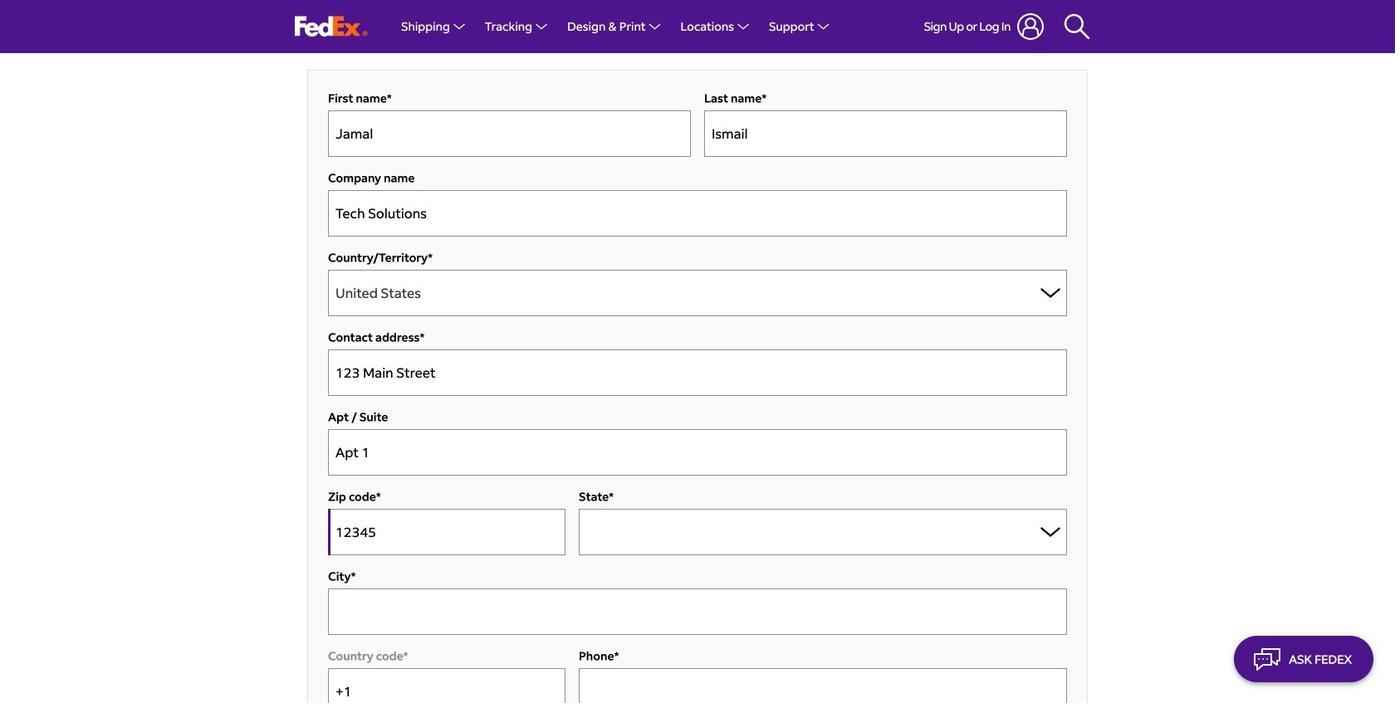 Task type: describe. For each thing, give the bounding box(es) containing it.
fedex search image
[[1064, 13, 1091, 40]]



Task type: locate. For each thing, give the bounding box(es) containing it.
None field
[[328, 330, 1067, 396]]

None telephone field
[[579, 669, 1067, 704]]

None text field
[[328, 110, 691, 157], [704, 110, 1067, 157], [328, 190, 1067, 237], [328, 350, 1067, 396], [328, 110, 691, 157], [704, 110, 1067, 157], [328, 190, 1067, 237], [328, 350, 1067, 396]]

None text field
[[328, 429, 1067, 476], [328, 509, 566, 556], [328, 589, 1067, 635], [328, 669, 566, 704], [328, 429, 1067, 476], [328, 509, 566, 556], [328, 589, 1067, 635], [328, 669, 566, 704]]



Task type: vqa. For each thing, say whether or not it's contained in the screenshot.
Fedex Logo
no



